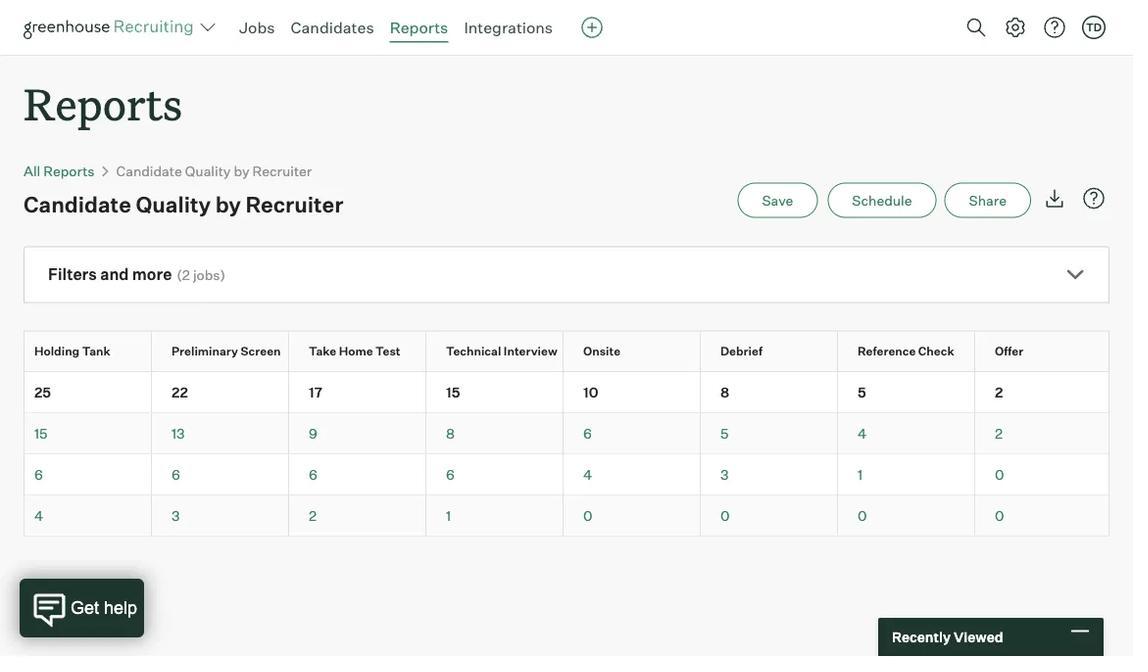 Task type: describe. For each thing, give the bounding box(es) containing it.
6 down 8 link at left bottom
[[446, 466, 455, 483]]

share
[[969, 192, 1007, 209]]

td button
[[1083, 16, 1106, 39]]

13 link
[[172, 425, 185, 442]]

download image
[[1043, 187, 1067, 211]]

screen
[[241, 344, 281, 359]]

3 for 3 link to the top
[[721, 466, 729, 483]]

3 for leftmost 3 link
[[172, 507, 180, 524]]

1 horizontal spatial 1 link
[[858, 466, 863, 483]]

17
[[309, 384, 322, 401]]

preliminary
[[172, 344, 238, 359]]

0 horizontal spatial 2 link
[[309, 507, 317, 524]]

0 vertical spatial quality
[[185, 162, 231, 180]]

0 vertical spatial by
[[234, 162, 250, 180]]

tank
[[82, 344, 111, 359]]

0 vertical spatial 3 link
[[721, 466, 729, 483]]

10
[[583, 384, 599, 401]]

9
[[309, 425, 317, 442]]

0 horizontal spatial 5
[[721, 425, 729, 442]]

holding
[[34, 344, 80, 359]]

save
[[762, 192, 794, 209]]

reference
[[858, 344, 916, 359]]

filters
[[48, 265, 97, 285]]

6 down '9' link
[[309, 466, 317, 483]]

onsite
[[583, 344, 621, 359]]

recently viewed
[[892, 630, 1004, 647]]

schedule
[[852, 192, 913, 209]]

offer
[[995, 344, 1024, 359]]

jobs link
[[239, 18, 275, 37]]

onsite column header
[[564, 332, 718, 371]]

2 vertical spatial reports
[[43, 162, 95, 180]]

viewed
[[954, 630, 1004, 647]]

technical interview column header
[[427, 332, 581, 371]]

more
[[132, 265, 172, 285]]

1 vertical spatial 1 link
[[446, 507, 451, 524]]

and
[[100, 265, 129, 285]]

0 horizontal spatial 4
[[34, 507, 43, 524]]

td
[[1086, 21, 1102, 34]]

all
[[24, 162, 40, 180]]

1 horizontal spatial 5
[[858, 384, 867, 401]]

holding tank
[[34, 344, 111, 359]]

1 vertical spatial reports
[[24, 75, 183, 132]]

6 down 10
[[583, 425, 592, 442]]

)
[[220, 267, 226, 284]]

interview
[[504, 344, 558, 359]]

candidates
[[291, 18, 374, 37]]

25
[[34, 384, 51, 401]]

2 horizontal spatial 4 link
[[858, 425, 867, 442]]

1 vertical spatial 15
[[34, 425, 48, 442]]

candidate quality by recruiter link
[[116, 162, 312, 180]]

0 horizontal spatial 3 link
[[172, 507, 180, 524]]

1 vertical spatial 4 link
[[583, 466, 593, 483]]

greenhouse recruiting image
[[24, 16, 200, 39]]

1 horizontal spatial 2 link
[[995, 425, 1003, 442]]

1 horizontal spatial 4
[[583, 466, 593, 483]]

save button
[[738, 183, 818, 218]]

0 vertical spatial reports
[[390, 18, 449, 37]]

reference check column header
[[838, 332, 992, 371]]

configure image
[[1004, 16, 1028, 39]]

2 inside filters and more ( 2 jobs )
[[182, 267, 190, 284]]

filters and more ( 2 jobs )
[[48, 265, 226, 285]]

recently
[[892, 630, 951, 647]]

6 link down 8 link at left bottom
[[446, 466, 455, 483]]

1 vertical spatial recruiter
[[246, 191, 344, 218]]



Task type: locate. For each thing, give the bounding box(es) containing it.
reference check
[[858, 344, 955, 359]]

1 vertical spatial 1
[[446, 507, 451, 524]]

9 link
[[309, 425, 317, 442]]

0 link
[[995, 466, 1005, 483], [583, 507, 593, 524], [721, 507, 730, 524], [858, 507, 867, 524], [995, 507, 1005, 524]]

1 vertical spatial 5
[[721, 425, 729, 442]]

check
[[919, 344, 955, 359]]

6 link
[[583, 425, 592, 442], [34, 466, 43, 483], [172, 466, 180, 483], [309, 466, 317, 483], [446, 466, 455, 483]]

1 horizontal spatial 15
[[446, 384, 460, 401]]

2 horizontal spatial 4
[[858, 425, 867, 442]]

1 horizontal spatial 1
[[858, 466, 863, 483]]

0 vertical spatial 4
[[858, 425, 867, 442]]

15
[[446, 384, 460, 401], [34, 425, 48, 442]]

1 vertical spatial by
[[215, 191, 241, 218]]

8
[[721, 384, 730, 401], [446, 425, 455, 442]]

reports down greenhouse recruiting image
[[24, 75, 183, 132]]

4 link down 10
[[583, 466, 593, 483]]

1 vertical spatial 8
[[446, 425, 455, 442]]

offer column header
[[976, 332, 1130, 371]]

test
[[376, 344, 401, 359]]

1 vertical spatial 3 link
[[172, 507, 180, 524]]

(
[[177, 267, 182, 284]]

0 horizontal spatial 8
[[446, 425, 455, 442]]

integrations link
[[464, 18, 553, 37]]

candidate right all reports
[[116, 162, 182, 180]]

reports right candidates link
[[390, 18, 449, 37]]

reports link
[[390, 18, 449, 37]]

1 horizontal spatial 3
[[721, 466, 729, 483]]

0
[[995, 466, 1005, 483], [583, 507, 593, 524], [721, 507, 730, 524], [858, 507, 867, 524], [995, 507, 1005, 524]]

22
[[172, 384, 188, 401]]

3 link down 13 link at the bottom left
[[172, 507, 180, 524]]

15 down 25 at the left
[[34, 425, 48, 442]]

2
[[182, 267, 190, 284], [995, 384, 1004, 401], [995, 425, 1003, 442], [309, 507, 317, 524]]

4 link
[[858, 425, 867, 442], [583, 466, 593, 483], [34, 507, 43, 524]]

1 vertical spatial quality
[[136, 191, 211, 218]]

8 up 5 link
[[721, 384, 730, 401]]

1
[[858, 466, 863, 483], [446, 507, 451, 524]]

take home test column header
[[289, 332, 443, 371]]

4
[[858, 425, 867, 442], [583, 466, 593, 483], [34, 507, 43, 524]]

6 link down '9' link
[[309, 466, 317, 483]]

grid containing 25
[[0, 332, 1130, 536]]

0 horizontal spatial 3
[[172, 507, 180, 524]]

debrief column header
[[701, 332, 855, 371]]

0 vertical spatial 8
[[721, 384, 730, 401]]

debrief
[[721, 344, 763, 359]]

1 horizontal spatial 8
[[721, 384, 730, 401]]

0 horizontal spatial 15
[[34, 425, 48, 442]]

0 vertical spatial 15
[[446, 384, 460, 401]]

by
[[234, 162, 250, 180], [215, 191, 241, 218]]

1 vertical spatial 4
[[583, 466, 593, 483]]

jobs
[[193, 267, 220, 284]]

6 link down 13 link at the bottom left
[[172, 466, 180, 483]]

6 link down 10
[[583, 425, 592, 442]]

13
[[172, 425, 185, 442]]

reports right the all
[[43, 162, 95, 180]]

4 down 10
[[583, 466, 593, 483]]

3
[[721, 466, 729, 483], [172, 507, 180, 524]]

5 down reference
[[858, 384, 867, 401]]

home
[[339, 344, 373, 359]]

0 vertical spatial 2 link
[[995, 425, 1003, 442]]

0 horizontal spatial 1 link
[[446, 507, 451, 524]]

15 link
[[34, 425, 48, 442]]

2 vertical spatial 4 link
[[34, 507, 43, 524]]

4 down reference
[[858, 425, 867, 442]]

share button
[[945, 183, 1032, 218]]

preliminary screen column header
[[152, 332, 306, 371]]

0 vertical spatial candidate quality by recruiter
[[116, 162, 312, 180]]

holding tank column header
[[15, 332, 169, 371]]

take
[[309, 344, 337, 359]]

5 link
[[721, 425, 729, 442]]

preliminary screen
[[172, 344, 281, 359]]

3 link
[[721, 466, 729, 483], [172, 507, 180, 524]]

0 horizontal spatial 1
[[446, 507, 451, 524]]

recruiter
[[253, 162, 312, 180], [246, 191, 344, 218]]

technical interview
[[446, 344, 558, 359]]

0 vertical spatial 5
[[858, 384, 867, 401]]

candidate
[[116, 162, 182, 180], [24, 191, 131, 218]]

0 vertical spatial 4 link
[[858, 425, 867, 442]]

1 vertical spatial candidate
[[24, 191, 131, 218]]

6
[[583, 425, 592, 442], [34, 466, 43, 483], [172, 466, 180, 483], [309, 466, 317, 483], [446, 466, 455, 483]]

quality
[[185, 162, 231, 180], [136, 191, 211, 218]]

search image
[[965, 16, 988, 39]]

5 down debrief
[[721, 425, 729, 442]]

1 vertical spatial 2 link
[[309, 507, 317, 524]]

reports
[[390, 18, 449, 37], [24, 75, 183, 132], [43, 162, 95, 180]]

all reports link
[[24, 162, 95, 180]]

0 horizontal spatial 4 link
[[34, 507, 43, 524]]

1 horizontal spatial 4 link
[[583, 466, 593, 483]]

integrations
[[464, 18, 553, 37]]

4 down 15 link
[[34, 507, 43, 524]]

3 down 5 link
[[721, 466, 729, 483]]

td button
[[1079, 12, 1110, 43]]

candidate quality by recruiter
[[116, 162, 312, 180], [24, 191, 344, 218]]

6 down 13 link at the bottom left
[[172, 466, 180, 483]]

candidate down all reports
[[24, 191, 131, 218]]

6 link down 15 link
[[34, 466, 43, 483]]

3 down 13 link at the bottom left
[[172, 507, 180, 524]]

2 link down '9' link
[[309, 507, 317, 524]]

schedule button
[[828, 183, 937, 218]]

2 link down offer at bottom
[[995, 425, 1003, 442]]

0 vertical spatial 1
[[858, 466, 863, 483]]

jobs
[[239, 18, 275, 37]]

save and schedule this report to revisit it! element
[[738, 183, 828, 218]]

4 link down reference
[[858, 425, 867, 442]]

15 up 8 link at left bottom
[[446, 384, 460, 401]]

grid
[[0, 332, 1130, 536]]

8 down technical
[[446, 425, 455, 442]]

1 vertical spatial 3
[[172, 507, 180, 524]]

faq image
[[1083, 187, 1106, 211]]

take home test
[[309, 344, 401, 359]]

1 link
[[858, 466, 863, 483], [446, 507, 451, 524]]

0 vertical spatial candidate
[[116, 162, 182, 180]]

technical
[[446, 344, 501, 359]]

6 down 15 link
[[34, 466, 43, 483]]

1 vertical spatial candidate quality by recruiter
[[24, 191, 344, 218]]

4 link down 15 link
[[34, 507, 43, 524]]

0 vertical spatial 3
[[721, 466, 729, 483]]

2 link
[[995, 425, 1003, 442], [309, 507, 317, 524]]

0 vertical spatial 1 link
[[858, 466, 863, 483]]

all reports
[[24, 162, 95, 180]]

2 vertical spatial 4
[[34, 507, 43, 524]]

3 link down 5 link
[[721, 466, 729, 483]]

0 vertical spatial recruiter
[[253, 162, 312, 180]]

1 horizontal spatial 3 link
[[721, 466, 729, 483]]

candidates link
[[291, 18, 374, 37]]

5
[[858, 384, 867, 401], [721, 425, 729, 442]]

8 link
[[446, 425, 455, 442]]



Task type: vqa. For each thing, say whether or not it's contained in the screenshot.
6 link
yes



